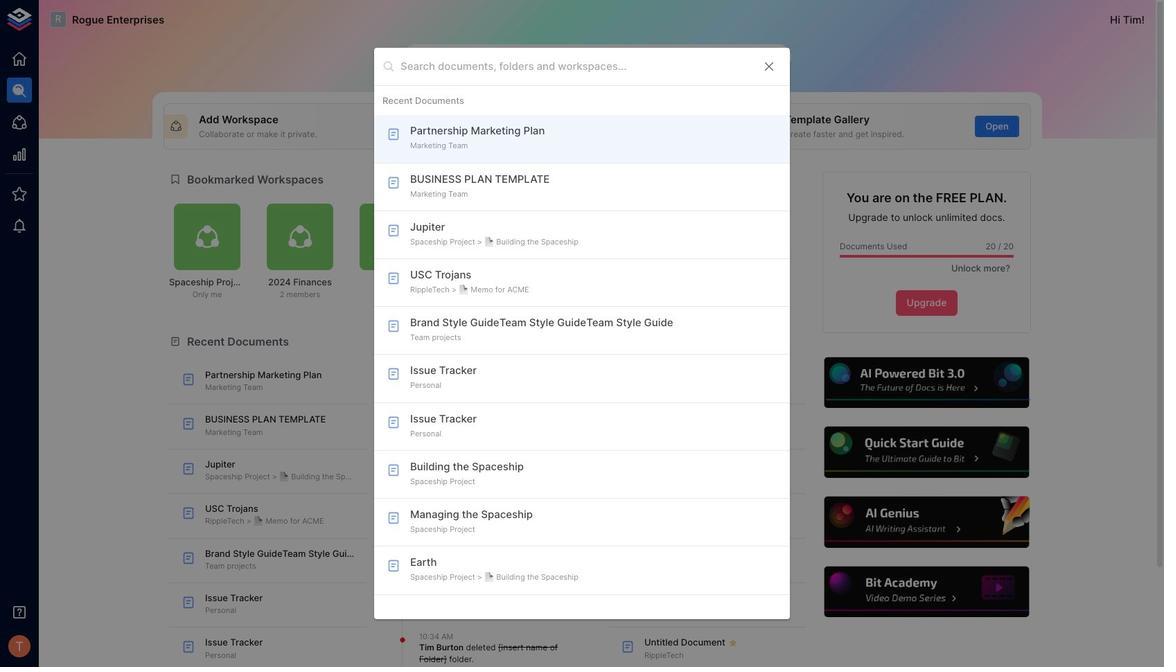 Task type: locate. For each thing, give the bounding box(es) containing it.
Search documents, folders and workspaces... text field
[[400, 56, 751, 77]]

help image
[[822, 355, 1031, 410], [822, 425, 1031, 480], [822, 495, 1031, 550], [822, 565, 1031, 620]]

3 help image from the top
[[822, 495, 1031, 550]]

dialog
[[374, 47, 790, 620]]

4 help image from the top
[[822, 565, 1031, 620]]



Task type: vqa. For each thing, say whether or not it's contained in the screenshot.
second Untitled Document LINK from the top
no



Task type: describe. For each thing, give the bounding box(es) containing it.
2 help image from the top
[[822, 425, 1031, 480]]

1 help image from the top
[[822, 355, 1031, 410]]



